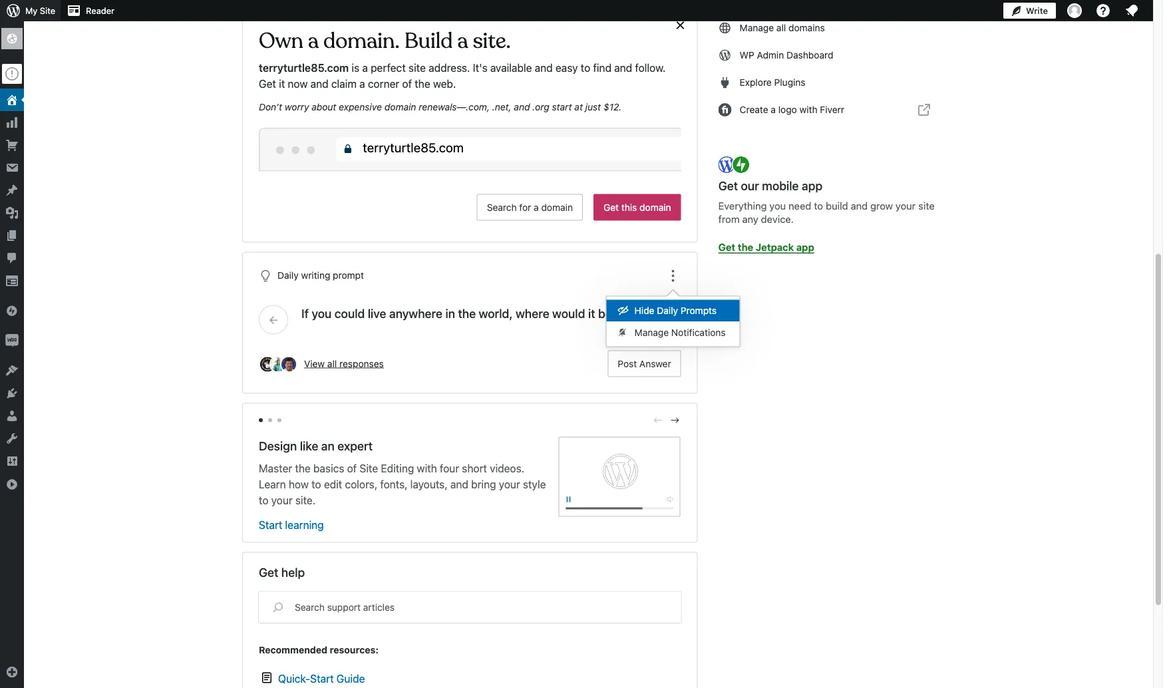 Task type: vqa. For each thing, say whether or not it's contained in the screenshot.
pomme is a simple portfolio theme for painters. image
no



Task type: locate. For each thing, give the bounding box(es) containing it.
1 horizontal spatial site.
[[473, 28, 511, 55]]

my site link
[[0, 0, 61, 21]]

previous image
[[652, 414, 664, 426]]

domain.
[[323, 28, 400, 55]]

like
[[300, 438, 318, 453]]

0 horizontal spatial site
[[409, 62, 426, 74]]

your
[[896, 200, 916, 212], [499, 478, 520, 490], [271, 494, 293, 506]]

build
[[826, 200, 848, 212]]

1 horizontal spatial daily
[[657, 305, 678, 316]]

time image
[[1156, 51, 1163, 63]]

all for manage
[[776, 22, 786, 33]]

1 horizontal spatial site
[[360, 462, 378, 474]]

domain right this
[[640, 202, 671, 213]]

admin
[[757, 50, 784, 61]]

an
[[321, 438, 335, 453]]

manage your notifications image
[[1124, 3, 1140, 19]]

next image
[[669, 414, 681, 426]]

2 horizontal spatial your
[[896, 200, 916, 212]]

daily writing prompt
[[277, 270, 364, 281]]

site. down how
[[295, 494, 316, 506]]

find
[[593, 62, 612, 74]]

1 vertical spatial of
[[347, 462, 357, 474]]

all
[[776, 22, 786, 33], [327, 358, 337, 369]]

start guide
[[310, 672, 365, 685]]

2 horizontal spatial domain
[[640, 202, 671, 213]]

to down learn
[[259, 494, 269, 506]]

dashboard
[[787, 50, 833, 61]]

jetpack
[[756, 241, 794, 252]]

daily up manage notifications link
[[657, 305, 678, 316]]

of
[[402, 78, 412, 90], [347, 462, 357, 474]]

site
[[40, 6, 55, 16], [360, 462, 378, 474]]

img image
[[5, 304, 19, 317], [5, 334, 19, 347]]

1 horizontal spatial of
[[402, 78, 412, 90]]

and right the build
[[851, 200, 868, 212]]

you up any device.
[[769, 200, 786, 212]]

domains
[[789, 22, 825, 33]]

0 vertical spatial of
[[402, 78, 412, 90]]

need
[[789, 200, 811, 212]]

1 vertical spatial with
[[417, 462, 437, 474]]

the left web.
[[415, 78, 430, 90]]

1 horizontal spatial site
[[918, 200, 935, 212]]

and right find
[[614, 62, 632, 74]]

pager controls element
[[259, 414, 681, 426]]

this
[[621, 202, 637, 213]]

create a logo with fiverr
[[740, 104, 844, 115]]

get our mobile app
[[718, 179, 823, 193]]

Search search field
[[295, 595, 678, 620]]

answered users image right answered users icon
[[280, 356, 297, 373]]

at
[[575, 101, 583, 112]]

and down four
[[450, 478, 468, 490]]

to left find
[[581, 62, 590, 74]]

now
[[288, 78, 308, 90]]

site inside master the basics of site editing with four short videos. learn how to edit colors, fonts, layouts, and bring your style to your site.
[[360, 462, 378, 474]]

1 vertical spatial site.
[[295, 494, 316, 506]]

and inside everything you need to build and grow your site from any device.
[[851, 200, 868, 212]]

could
[[335, 306, 365, 321]]

you inside everything you need to build and grow your site from any device.
[[769, 200, 786, 212]]

0 horizontal spatial of
[[347, 462, 357, 474]]

get inside button
[[604, 202, 619, 213]]

1 vertical spatial all
[[327, 358, 337, 369]]

with right logo
[[800, 104, 817, 115]]

search for a domain link
[[477, 194, 583, 221]]

1 horizontal spatial your
[[499, 478, 520, 490]]

0 horizontal spatial you
[[312, 306, 332, 321]]

None search field
[[259, 592, 681, 623]]

explore plugins
[[740, 77, 806, 88]]

it left now
[[279, 78, 285, 90]]

0 horizontal spatial it
[[279, 78, 285, 90]]

four
[[440, 462, 459, 474]]

a left logo
[[771, 104, 776, 115]]

with up layouts,
[[417, 462, 437, 474]]

0 vertical spatial site.
[[473, 28, 511, 55]]

manage notifications
[[635, 327, 726, 338]]

0 horizontal spatial all
[[327, 358, 337, 369]]

how
[[289, 478, 309, 490]]

0 vertical spatial it
[[279, 78, 285, 90]]

don't
[[259, 101, 282, 112]]

quick-start guide
[[278, 672, 365, 685]]

just
[[585, 101, 601, 112]]

post
[[618, 358, 637, 369]]

site up the colors,
[[360, 462, 378, 474]]

0 vertical spatial site
[[409, 62, 426, 74]]

editing
[[381, 462, 414, 474]]

own
[[259, 28, 303, 55]]

menu
[[607, 296, 740, 346]]

in
[[445, 306, 455, 321]]

0 horizontal spatial with
[[417, 462, 437, 474]]

the left jetpack
[[738, 241, 753, 252]]

get for get our mobile app
[[718, 179, 738, 193]]

manage all domains link
[[718, 15, 946, 41]]

build
[[404, 28, 453, 55]]

of right corner
[[402, 78, 412, 90]]

view
[[304, 358, 325, 369]]

all right view
[[327, 358, 337, 369]]

of up the colors,
[[347, 462, 357, 474]]

1 img image from the top
[[5, 304, 19, 317]]

answered users image
[[269, 356, 287, 373], [280, 356, 297, 373]]

be?
[[598, 306, 618, 321]]

site right my
[[40, 6, 55, 16]]

world,
[[479, 306, 513, 321]]

wp admin dashboard
[[740, 50, 833, 61]]

domain right for
[[541, 202, 573, 213]]

get up the don't
[[259, 78, 276, 90]]

my profile image
[[1067, 3, 1082, 18]]

to left the build
[[814, 200, 823, 212]]

renewals—.com,
[[419, 101, 490, 112]]

daily left writing
[[277, 270, 299, 281]]

1 vertical spatial site
[[360, 462, 378, 474]]

it left be?
[[588, 306, 595, 321]]

1 vertical spatial it
[[588, 306, 595, 321]]

1 horizontal spatial with
[[800, 104, 817, 115]]

0 vertical spatial img image
[[5, 304, 19, 317]]

.net,
[[492, 101, 511, 112]]

the
[[415, 78, 430, 90], [738, 241, 753, 252], [458, 306, 476, 321], [295, 462, 311, 474]]

you for need
[[769, 200, 786, 212]]

tooltip containing hide daily prompts
[[606, 289, 740, 347]]

the inside master the basics of site editing with four short videos. learn how to edit colors, fonts, layouts, and bring your style to your site.
[[295, 462, 311, 474]]

site. inside master the basics of site editing with four short videos. learn how to edit colors, fonts, layouts, and bring your style to your site.
[[295, 494, 316, 506]]

with inside master the basics of site editing with four short videos. learn how to edit colors, fonts, layouts, and bring your style to your site.
[[417, 462, 437, 474]]

answered users image left view
[[269, 356, 287, 373]]

a
[[308, 28, 319, 55], [458, 28, 468, 55], [362, 62, 368, 74], [359, 78, 365, 90], [771, 104, 776, 115], [534, 202, 539, 213]]

0 vertical spatial with
[[800, 104, 817, 115]]

0 vertical spatial site
[[40, 6, 55, 16]]

the inside is a perfect site address. it's available and easy to find and follow. get it now and claim a corner of the web.
[[415, 78, 430, 90]]

search for a domain
[[487, 202, 573, 213]]

tooltip
[[606, 289, 740, 347]]

your down learn
[[271, 494, 293, 506]]

1 horizontal spatial you
[[769, 200, 786, 212]]

create a logo with fiverr link
[[718, 96, 946, 123]]

0 vertical spatial all
[[776, 22, 786, 33]]

answer
[[639, 358, 671, 369]]

site.
[[473, 28, 511, 55], [295, 494, 316, 506]]

and
[[535, 62, 553, 74], [614, 62, 632, 74], [310, 78, 328, 90], [514, 101, 530, 112], [851, 200, 868, 212], [450, 478, 468, 490]]

search
[[487, 202, 517, 213]]

to
[[581, 62, 590, 74], [814, 200, 823, 212], [311, 478, 321, 490], [259, 494, 269, 506]]

0 horizontal spatial your
[[271, 494, 293, 506]]

get left this
[[604, 202, 619, 213]]

0 vertical spatial you
[[769, 200, 786, 212]]

site. up the it's
[[473, 28, 511, 55]]

everything
[[718, 200, 767, 212]]

0 horizontal spatial site.
[[295, 494, 316, 506]]

write link
[[1003, 0, 1056, 21]]

1 horizontal spatial all
[[776, 22, 786, 33]]

with
[[800, 104, 817, 115], [417, 462, 437, 474]]

2 answered users image from the left
[[280, 356, 297, 373]]

1 answered users image from the left
[[269, 356, 287, 373]]

0 horizontal spatial daily
[[277, 270, 299, 281]]

master
[[259, 462, 292, 474]]

start
[[552, 101, 572, 112]]

.org
[[533, 101, 549, 112]]

get left our
[[718, 179, 738, 193]]

your right grow
[[896, 200, 916, 212]]

2 vertical spatial your
[[271, 494, 293, 506]]

is
[[352, 62, 359, 74]]

site right perfect
[[409, 62, 426, 74]]

1 vertical spatial site
[[918, 200, 935, 212]]

view all responses
[[304, 358, 384, 369]]

corner
[[368, 78, 399, 90]]

search results element
[[243, 623, 697, 688]]

2 img image from the top
[[5, 334, 19, 347]]

app
[[796, 241, 814, 252]]

wp admin dashboard link
[[718, 42, 946, 69]]

daily
[[277, 270, 299, 281], [657, 305, 678, 316]]

a right is
[[362, 62, 368, 74]]

1 vertical spatial img image
[[5, 334, 19, 347]]

domain down corner
[[384, 101, 416, 112]]

1 vertical spatial you
[[312, 306, 332, 321]]

terryturtle85.com
[[259, 62, 349, 74]]

domain
[[384, 101, 416, 112], [541, 202, 573, 213], [640, 202, 671, 213]]

a right for
[[534, 202, 539, 213]]

your inside everything you need to build and grow your site from any device.
[[896, 200, 916, 212]]

manage notifications link
[[607, 321, 740, 343]]

wordpress and jetpack app image
[[718, 155, 751, 174]]

1 horizontal spatial domain
[[541, 202, 573, 213]]

get down from
[[718, 241, 735, 252]]

quick-
[[278, 672, 310, 685]]

get
[[259, 78, 276, 90], [718, 179, 738, 193], [604, 202, 619, 213], [718, 241, 735, 252]]

0 horizontal spatial domain
[[384, 101, 416, 112]]

dismiss domain name promotion image
[[674, 17, 686, 33]]

manage
[[740, 22, 774, 33]]

all right manage
[[776, 22, 786, 33]]

perfect
[[371, 62, 406, 74]]

from
[[718, 213, 740, 225]]

wp
[[740, 50, 754, 61]]

fonts,
[[380, 478, 408, 490]]

reader
[[86, 6, 114, 16]]

anywhere
[[389, 306, 443, 321]]

site right grow
[[918, 200, 935, 212]]

0 horizontal spatial site
[[40, 6, 55, 16]]

0 vertical spatial your
[[896, 200, 916, 212]]

you right if
[[312, 306, 332, 321]]

the up how
[[295, 462, 311, 474]]

your down videos.
[[499, 478, 520, 490]]

1 vertical spatial daily
[[657, 305, 678, 316]]



Task type: describe. For each thing, give the bounding box(es) containing it.
plugins
[[774, 77, 806, 88]]

domain inside button
[[640, 202, 671, 213]]

of inside master the basics of site editing with four short videos. learn how to edit colors, fonts, layouts, and bring your style to your site.
[[347, 462, 357, 474]]

a up 'terryturtle85.com'
[[308, 28, 319, 55]]

web.
[[433, 78, 456, 90]]

to inside is a perfect site address. it's available and easy to find and follow. get it now and claim a corner of the web.
[[581, 62, 590, 74]]

prompts
[[681, 305, 717, 316]]

is a perfect site address. it's available and easy to find and follow. get it now and claim a corner of the web.
[[259, 62, 666, 90]]

resources
[[330, 644, 376, 655]]

worry
[[285, 101, 309, 112]]

you for could
[[312, 306, 332, 321]]

any device.
[[742, 213, 794, 225]]

1 vertical spatial your
[[499, 478, 520, 490]]

answered users image
[[259, 356, 276, 373]]

create
[[740, 104, 768, 115]]

would
[[552, 306, 585, 321]]

where
[[516, 306, 549, 321]]

hide
[[635, 305, 654, 316]]

get for get the jetpack app
[[718, 241, 735, 252]]

if you could live anywhere in the world, where would it be?
[[301, 306, 618, 321]]

help image
[[1095, 3, 1111, 19]]

site inside everything you need to build and grow your site from any device.
[[918, 200, 935, 212]]

responses
[[339, 358, 384, 369]]

short
[[462, 462, 487, 474]]

explore plugins link
[[718, 69, 946, 96]]

get help
[[259, 565, 305, 579]]

manage all domains
[[740, 22, 825, 33]]

and right now
[[310, 78, 328, 90]]

with inside create a logo with fiverr link
[[800, 104, 817, 115]]

learn
[[259, 478, 286, 490]]

about
[[312, 101, 336, 112]]

of inside is a perfect site address. it's available and easy to find and follow. get it now and claim a corner of the web.
[[402, 78, 412, 90]]

post answer link
[[608, 350, 681, 377]]

a up the address.
[[458, 28, 468, 55]]

all for view
[[327, 358, 337, 369]]

it's
[[473, 62, 487, 74]]

site inside is a perfect site address. it's available and easy to find and follow. get it now and claim a corner of the web.
[[409, 62, 426, 74]]

a right claim
[[359, 78, 365, 90]]

daily inside "button"
[[657, 305, 678, 316]]

get for get this domain
[[604, 202, 619, 213]]

recommended resources
[[259, 644, 376, 655]]

toggle menu image
[[665, 268, 681, 284]]

address.
[[429, 62, 470, 74]]

design
[[259, 438, 297, 453]]

quick-start guide link
[[243, 662, 697, 688]]

own a domain. build a site.
[[259, 28, 511, 55]]

and left easy
[[535, 62, 553, 74]]

start learning
[[259, 519, 324, 531]]

grow
[[870, 200, 893, 212]]

recommended
[[259, 644, 327, 655]]

hide daily prompts
[[635, 305, 717, 316]]

1 horizontal spatial it
[[588, 306, 595, 321]]

get the jetpack app
[[718, 241, 814, 252]]

write
[[1026, 6, 1048, 16]]

layouts,
[[410, 478, 448, 490]]

prompt
[[333, 270, 364, 281]]

open search image
[[262, 599, 295, 615]]

learning
[[285, 519, 324, 531]]

start learning button
[[259, 519, 324, 531]]

and left .org
[[514, 101, 530, 112]]

it inside is a perfect site address. it's available and easy to find and follow. get it now and claim a corner of the web.
[[279, 78, 285, 90]]

and inside master the basics of site editing with four short videos. learn how to edit colors, fonts, layouts, and bring your style to your site.
[[450, 478, 468, 490]]

easy
[[556, 62, 578, 74]]

colors,
[[345, 478, 377, 490]]

claim
[[331, 78, 357, 90]]

start
[[259, 519, 282, 531]]

videos.
[[490, 462, 524, 474]]

bring
[[471, 478, 496, 490]]

to left edit
[[311, 478, 321, 490]]

view all responses link
[[304, 357, 601, 371]]

expert
[[338, 438, 373, 453]]

logo
[[778, 104, 797, 115]]

explore
[[740, 77, 772, 88]]

show previous prompt image
[[267, 314, 279, 326]]

writing
[[301, 270, 330, 281]]

the right in
[[458, 306, 476, 321]]

site inside my site link
[[40, 6, 55, 16]]

style
[[523, 478, 546, 490]]

menu containing hide daily prompts
[[607, 296, 740, 346]]

get inside is a perfect site address. it's available and easy to find and follow. get it now and claim a corner of the web.
[[259, 78, 276, 90]]

0 vertical spatial daily
[[277, 270, 299, 281]]

available
[[490, 62, 532, 74]]

our
[[741, 179, 759, 193]]

show next prompt image
[[661, 314, 672, 326]]

everything you need to build and grow your site from any device.
[[718, 200, 935, 225]]

my
[[25, 6, 37, 16]]

to inside everything you need to build and grow your site from any device.
[[814, 200, 823, 212]]

get this domain button
[[594, 194, 681, 221]]

edit
[[324, 478, 342, 490]]

follow.
[[635, 62, 666, 74]]

don't worry about expensive domain renewals—.com, .net, and .org start at just $12.
[[259, 101, 622, 112]]

basics
[[313, 462, 344, 474]]

get the jetpack app link
[[718, 238, 814, 255]]

if
[[301, 306, 309, 321]]

mobile app
[[762, 179, 823, 193]]

design like an expert
[[259, 438, 373, 453]]

$12.
[[603, 101, 622, 112]]



